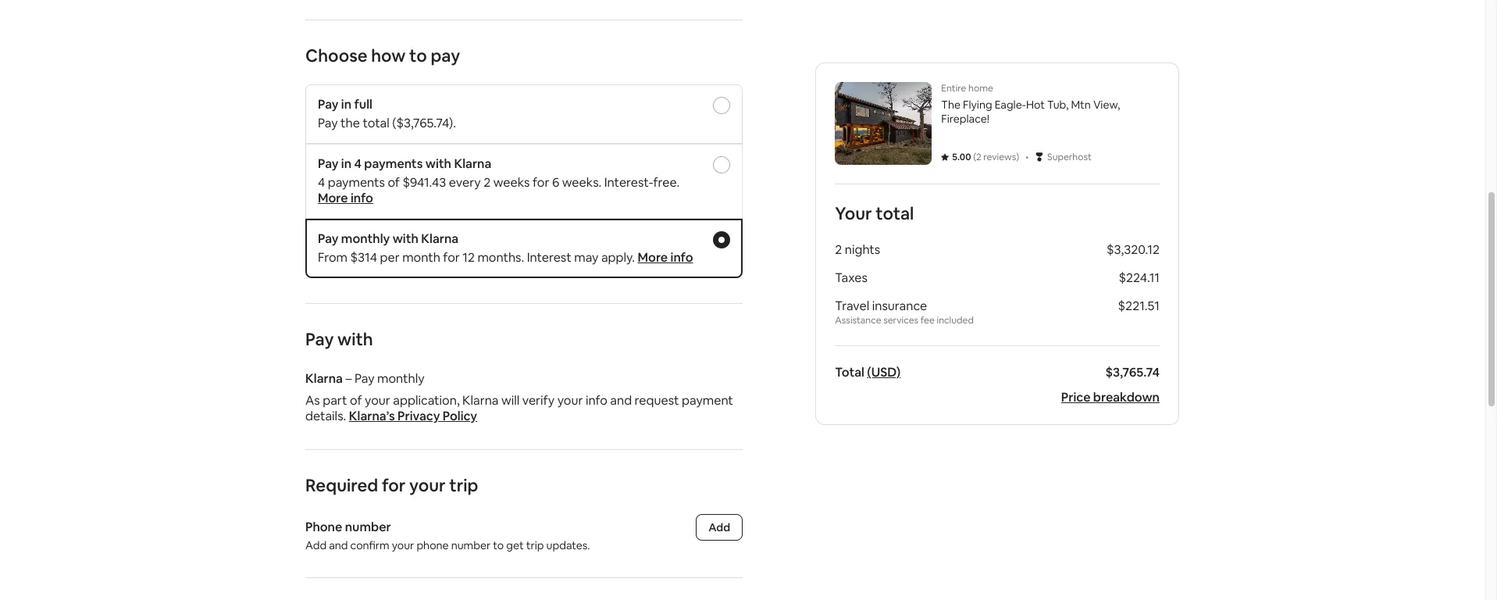 Task type: locate. For each thing, give the bounding box(es) containing it.
pay right – at left
[[355, 370, 375, 387]]

2 vertical spatial info
[[586, 392, 608, 409]]

1 horizontal spatial more info button
[[638, 249, 693, 266]]

pay down pay in full pay the total ($3,765.74).
[[318, 155, 339, 172]]

1 in from the top
[[341, 96, 352, 113]]

0 vertical spatial total
[[363, 115, 390, 131]]

klarna up month
[[421, 230, 459, 247]]

4
[[354, 155, 362, 172], [318, 174, 325, 191]]

pay monthly with klarna from $314 per month for 12 months. interest may apply. more info
[[318, 230, 693, 266]]

per
[[380, 249, 400, 266]]

your
[[365, 392, 391, 409], [558, 392, 583, 409], [409, 474, 446, 496], [392, 538, 414, 552]]

0 horizontal spatial info
[[351, 190, 373, 206]]

choose
[[305, 45, 368, 66]]

1 vertical spatial 2
[[484, 174, 491, 191]]

in
[[341, 96, 352, 113], [341, 155, 352, 172]]

more up from
[[318, 190, 348, 206]]

trip up phone number add and confirm your phone number to get trip updates.
[[450, 474, 478, 496]]

payments up $941.43
[[364, 155, 423, 172]]

in left the full
[[341, 96, 352, 113]]

trip right get
[[526, 538, 544, 552]]

0 vertical spatial for
[[533, 174, 550, 191]]

more
[[318, 190, 348, 206], [638, 249, 668, 266]]

2 right the 5.00
[[977, 151, 982, 163]]

trip
[[450, 474, 478, 496], [526, 538, 544, 552]]

klarna up every
[[454, 155, 492, 172]]

add
[[709, 520, 731, 534], [305, 538, 327, 552]]

2 horizontal spatial 2
[[977, 151, 982, 163]]

payments down the
[[328, 174, 385, 191]]

info inside "as part of your application, klarna will verify your info and request payment details."
[[586, 392, 608, 409]]

with up – at left
[[338, 328, 373, 350]]

to
[[409, 45, 427, 66], [493, 538, 504, 552]]

of left $941.43
[[388, 174, 400, 191]]

apply.
[[602, 249, 635, 266]]

2
[[977, 151, 982, 163], [484, 174, 491, 191], [835, 241, 843, 258]]

0 vertical spatial monthly
[[341, 230, 390, 247]]

0 horizontal spatial and
[[329, 538, 348, 552]]

fireplace!
[[942, 112, 990, 126]]

0 horizontal spatial 4
[[318, 174, 325, 191]]

more info button up from
[[318, 190, 373, 206]]

info right apply.
[[671, 249, 693, 266]]

1 vertical spatial in
[[341, 155, 352, 172]]

1 horizontal spatial trip
[[526, 538, 544, 552]]

pay for pay in 4 payments with klarna 4 payments of $941.43 every 2 weeks for 6 weeks. interest-free. more info
[[318, 155, 339, 172]]

eagle-
[[995, 98, 1027, 112]]

mtn
[[1072, 98, 1091, 112]]

free.
[[654, 174, 680, 191]]

with up $941.43
[[426, 155, 452, 172]]

0 vertical spatial of
[[388, 174, 400, 191]]

monthly up application,
[[377, 370, 425, 387]]

2 right every
[[484, 174, 491, 191]]

choose how to pay
[[305, 45, 460, 66]]

more info button
[[318, 190, 373, 206], [638, 249, 693, 266]]

2 horizontal spatial info
[[671, 249, 693, 266]]

0 vertical spatial payments
[[364, 155, 423, 172]]

1 vertical spatial with
[[393, 230, 419, 247]]

0 horizontal spatial add
[[305, 538, 327, 552]]

1 vertical spatial total
[[876, 202, 914, 224]]

)
[[1017, 151, 1020, 163]]

0 horizontal spatial total
[[363, 115, 390, 131]]

0 vertical spatial more
[[318, 190, 348, 206]]

hot
[[1027, 98, 1045, 112]]

1 vertical spatial and
[[329, 538, 348, 552]]

for
[[533, 174, 550, 191], [443, 249, 460, 266], [382, 474, 406, 496]]

entire
[[942, 82, 967, 95]]

part
[[323, 392, 347, 409]]

and
[[610, 392, 632, 409], [329, 538, 348, 552]]

6
[[552, 174, 560, 191]]

home
[[969, 82, 994, 95]]

of inside pay in 4 payments with klarna 4 payments of $941.43 every 2 weeks for 6 weeks. interest-free. more info
[[388, 174, 400, 191]]

of right part
[[350, 392, 362, 409]]

phone
[[305, 519, 342, 535]]

required for your trip
[[305, 474, 478, 496]]

0 vertical spatial with
[[426, 155, 452, 172]]

1 vertical spatial add
[[305, 538, 327, 552]]

your inside phone number add and confirm your phone number to get trip updates.
[[392, 538, 414, 552]]

more info button right apply.
[[638, 249, 693, 266]]

info right verify on the bottom of the page
[[586, 392, 608, 409]]

klarna inside "as part of your application, klarna will verify your info and request payment details."
[[463, 392, 499, 409]]

1 horizontal spatial number
[[451, 538, 491, 552]]

1 vertical spatial payments
[[328, 174, 385, 191]]

0 vertical spatial trip
[[450, 474, 478, 496]]

interest-
[[605, 174, 654, 191]]

pay for pay in full pay the total ($3,765.74).
[[318, 96, 339, 113]]

services
[[884, 314, 919, 327]]

1 horizontal spatial and
[[610, 392, 632, 409]]

monthly
[[341, 230, 390, 247], [377, 370, 425, 387]]

for left 12
[[443, 249, 460, 266]]

for left 6
[[533, 174, 550, 191]]

number up confirm
[[345, 519, 391, 535]]

to inside phone number add and confirm your phone number to get trip updates.
[[493, 538, 504, 552]]

breakdown
[[1094, 389, 1160, 405]]

0 horizontal spatial more info button
[[318, 190, 373, 206]]

in inside pay in 4 payments with klarna 4 payments of $941.43 every 2 weeks for 6 weeks. interest-free. more info
[[341, 155, 352, 172]]

0 horizontal spatial 2
[[484, 174, 491, 191]]

and down 'phone'
[[329, 538, 348, 552]]

2 vertical spatial with
[[338, 328, 373, 350]]

pay up from
[[318, 230, 339, 247]]

and left request
[[610, 392, 632, 409]]

klarna left will
[[463, 392, 499, 409]]

0 vertical spatial more info button
[[318, 190, 373, 206]]

monthly up $314
[[341, 230, 390, 247]]

4 down the
[[354, 155, 362, 172]]

1 horizontal spatial info
[[586, 392, 608, 409]]

insurance
[[873, 298, 928, 314]]

2 horizontal spatial with
[[426, 155, 452, 172]]

1 horizontal spatial for
[[443, 249, 460, 266]]

your left phone
[[392, 538, 414, 552]]

with
[[426, 155, 452, 172], [393, 230, 419, 247], [338, 328, 373, 350]]

0 vertical spatial info
[[351, 190, 373, 206]]

info
[[351, 190, 373, 206], [671, 249, 693, 266], [586, 392, 608, 409]]

1 vertical spatial for
[[443, 249, 460, 266]]

payments
[[364, 155, 423, 172], [328, 174, 385, 191]]

klarna inside pay in 4 payments with klarna 4 payments of $941.43 every 2 weeks for 6 weeks. interest-free. more info
[[454, 155, 492, 172]]

more right apply.
[[638, 249, 668, 266]]

None radio
[[713, 156, 731, 173], [713, 231, 731, 248], [713, 156, 731, 173], [713, 231, 731, 248]]

pay inside pay monthly with klarna from $314 per month for 12 months. interest may apply. more info
[[318, 230, 339, 247]]

pay in 4 payments with klarna 4 payments of $941.43 every 2 weeks for 6 weeks. interest-free. more info
[[318, 155, 680, 206]]

2 vertical spatial for
[[382, 474, 406, 496]]

1 vertical spatial number
[[451, 538, 491, 552]]

1 vertical spatial to
[[493, 538, 504, 552]]

1 horizontal spatial with
[[393, 230, 419, 247]]

in inside pay in full pay the total ($3,765.74).
[[341, 96, 352, 113]]

2 vertical spatial 2
[[835, 241, 843, 258]]

1 vertical spatial 4
[[318, 174, 325, 191]]

for right required
[[382, 474, 406, 496]]

phone
[[417, 538, 449, 552]]

info inside pay monthly with klarna from $314 per month for 12 months. interest may apply. more info
[[671, 249, 693, 266]]

1 horizontal spatial more
[[638, 249, 668, 266]]

0 vertical spatial to
[[409, 45, 427, 66]]

2 horizontal spatial for
[[533, 174, 550, 191]]

1 vertical spatial info
[[671, 249, 693, 266]]

pay inside pay in 4 payments with klarna 4 payments of $941.43 every 2 weeks for 6 weeks. interest-free. more info
[[318, 155, 339, 172]]

pay up klarna – pay monthly
[[305, 328, 334, 350]]

phone number add and confirm your phone number to get trip updates.
[[305, 519, 590, 552]]

0 horizontal spatial of
[[350, 392, 362, 409]]

total down the full
[[363, 115, 390, 131]]

your right verify on the bottom of the page
[[558, 392, 583, 409]]

payment
[[682, 392, 734, 409]]

klarna's
[[349, 408, 395, 424]]

and inside "as part of your application, klarna will verify your info and request payment details."
[[610, 392, 632, 409]]

1 horizontal spatial add
[[709, 520, 731, 534]]

entire home the flying eagle-hot tub, mtn view, fireplace!
[[942, 82, 1121, 126]]

total
[[363, 115, 390, 131], [876, 202, 914, 224]]

0 vertical spatial in
[[341, 96, 352, 113]]

to left pay on the left of page
[[409, 45, 427, 66]]

may
[[574, 249, 599, 266]]

total right "your"
[[876, 202, 914, 224]]

as
[[305, 392, 320, 409]]

as part of your application, klarna will verify your info and request payment details.
[[305, 392, 734, 424]]

1 horizontal spatial 4
[[354, 155, 362, 172]]

the
[[942, 98, 961, 112]]

number right phone
[[451, 538, 491, 552]]

1 vertical spatial of
[[350, 392, 362, 409]]

1 vertical spatial more
[[638, 249, 668, 266]]

klarna
[[454, 155, 492, 172], [421, 230, 459, 247], [305, 370, 343, 387], [463, 392, 499, 409]]

1 horizontal spatial to
[[493, 538, 504, 552]]

0 vertical spatial number
[[345, 519, 391, 535]]

1 horizontal spatial 2
[[835, 241, 843, 258]]

add inside phone number add and confirm your phone number to get trip updates.
[[305, 538, 327, 552]]

2 left nights
[[835, 241, 843, 258]]

1 vertical spatial trip
[[526, 538, 544, 552]]

1 vertical spatial more info button
[[638, 249, 693, 266]]

None radio
[[713, 97, 731, 114]]

in down the
[[341, 155, 352, 172]]

0 vertical spatial and
[[610, 392, 632, 409]]

2 in from the top
[[341, 155, 352, 172]]

in for full
[[341, 96, 352, 113]]

0 vertical spatial add
[[709, 520, 731, 534]]

travel
[[835, 298, 870, 314]]

0 horizontal spatial more
[[318, 190, 348, 206]]

in for 4
[[341, 155, 352, 172]]

your
[[835, 202, 872, 224]]

4 up from
[[318, 174, 325, 191]]

pay left the full
[[318, 96, 339, 113]]

1 horizontal spatial of
[[388, 174, 400, 191]]

5.00 ( 2 reviews )
[[953, 151, 1020, 163]]

info up $314
[[351, 190, 373, 206]]

travel insurance
[[835, 298, 928, 314]]

months.
[[478, 249, 524, 266]]

to left get
[[493, 538, 504, 552]]

price breakdown button
[[1062, 389, 1160, 405]]

with up 'per'
[[393, 230, 419, 247]]



Task type: describe. For each thing, give the bounding box(es) containing it.
confirm
[[350, 538, 390, 552]]

for inside pay in 4 payments with klarna 4 payments of $941.43 every 2 weeks for 6 weeks. interest-free. more info
[[533, 174, 550, 191]]

for inside pay monthly with klarna from $314 per month for 12 months. interest may apply. more info
[[443, 249, 460, 266]]

your up phone number add and confirm your phone number to get trip updates.
[[409, 474, 446, 496]]

add button
[[696, 514, 743, 541]]

monthly inside pay monthly with klarna from $314 per month for 12 months. interest may apply. more info
[[341, 230, 390, 247]]

get
[[507, 538, 524, 552]]

0 horizontal spatial number
[[345, 519, 391, 535]]

2 nights
[[835, 241, 881, 258]]

required
[[305, 474, 378, 496]]

0 horizontal spatial with
[[338, 328, 373, 350]]

verify
[[523, 392, 555, 409]]

application,
[[393, 392, 460, 409]]

included
[[937, 314, 974, 327]]

view,
[[1094, 98, 1121, 112]]

nights
[[845, 241, 881, 258]]

updates.
[[547, 538, 590, 552]]

from
[[318, 249, 348, 266]]

with inside pay in 4 payments with klarna 4 payments of $941.43 every 2 weeks for 6 weeks. interest-free. more info
[[426, 155, 452, 172]]

superhost
[[1048, 151, 1092, 163]]

privacy
[[398, 408, 440, 424]]

$314
[[350, 249, 377, 266]]

0 horizontal spatial trip
[[450, 474, 478, 496]]

add inside button
[[709, 520, 731, 534]]

policy
[[443, 408, 477, 424]]

will
[[502, 392, 520, 409]]

and inside phone number add and confirm your phone number to get trip updates.
[[329, 538, 348, 552]]

pay for pay with
[[305, 328, 334, 350]]

info inside pay in 4 payments with klarna 4 payments of $941.43 every 2 weeks for 6 weeks. interest-free. more info
[[351, 190, 373, 206]]

weeks
[[494, 174, 530, 191]]

of inside "as part of your application, klarna will verify your info and request payment details."
[[350, 392, 362, 409]]

5.00
[[953, 151, 972, 163]]

your total
[[835, 202, 914, 224]]

0 horizontal spatial to
[[409, 45, 427, 66]]

details.
[[305, 408, 346, 424]]

request
[[635, 392, 679, 409]]

0 vertical spatial 2
[[977, 151, 982, 163]]

full
[[354, 96, 373, 113]]

(
[[974, 151, 977, 163]]

month
[[403, 249, 441, 266]]

pay with
[[305, 328, 373, 350]]

more info button for pay monthly with klarna from $314 per month for 12 months. interest may apply. more info
[[638, 249, 693, 266]]

price
[[1062, 389, 1091, 405]]

pay for pay monthly with klarna from $314 per month for 12 months. interest may apply. more info
[[318, 230, 339, 247]]

the
[[341, 115, 360, 131]]

1 vertical spatial monthly
[[377, 370, 425, 387]]

fee
[[921, 314, 935, 327]]

more inside pay monthly with klarna from $314 per month for 12 months. interest may apply. more info
[[638, 249, 668, 266]]

reviews
[[984, 151, 1017, 163]]

more info button for pay in 4 payments with klarna 4 payments of $941.43 every 2 weeks for 6 weeks. interest-free. more info
[[318, 190, 373, 206]]

with inside pay monthly with klarna from $314 per month for 12 months. interest may apply. more info
[[393, 230, 419, 247]]

(usd) button
[[867, 364, 901, 380]]

$3,320.12
[[1107, 241, 1160, 258]]

total (usd)
[[835, 364, 901, 380]]

assistance
[[835, 314, 882, 327]]

$224.11
[[1119, 270, 1160, 286]]

pay left the
[[318, 115, 338, 131]]

trip inside phone number add and confirm your phone number to get trip updates.
[[526, 538, 544, 552]]

weeks.
[[562, 174, 602, 191]]

tub,
[[1048, 98, 1069, 112]]

($3,765.74).
[[392, 115, 456, 131]]

pay
[[431, 45, 460, 66]]

(usd)
[[867, 364, 901, 380]]

total
[[835, 364, 865, 380]]

how
[[371, 45, 406, 66]]

taxes
[[835, 270, 868, 286]]

klarna inside pay monthly with klarna from $314 per month for 12 months. interest may apply. more info
[[421, 230, 459, 247]]

interest
[[527, 249, 572, 266]]

$221.51
[[1119, 298, 1160, 314]]

assistance services fee included
[[835, 314, 974, 327]]

total inside pay in full pay the total ($3,765.74).
[[363, 115, 390, 131]]

your down klarna – pay monthly
[[365, 392, 391, 409]]

–
[[346, 370, 352, 387]]

more inside pay in 4 payments with klarna 4 payments of $941.43 every 2 weeks for 6 weeks. interest-free. more info
[[318, 190, 348, 206]]

klarna's privacy policy
[[349, 408, 477, 424]]

•
[[1026, 148, 1029, 165]]

klarna's privacy policy link
[[349, 408, 477, 424]]

2 inside pay in 4 payments with klarna 4 payments of $941.43 every 2 weeks for 6 weeks. interest-free. more info
[[484, 174, 491, 191]]

price breakdown
[[1062, 389, 1160, 405]]

$3,765.74
[[1106, 364, 1160, 380]]

0 vertical spatial 4
[[354, 155, 362, 172]]

klarna – pay monthly
[[305, 370, 425, 387]]

$941.43
[[403, 174, 446, 191]]

1 horizontal spatial total
[[876, 202, 914, 224]]

flying
[[963, 98, 993, 112]]

12
[[463, 249, 475, 266]]

0 horizontal spatial for
[[382, 474, 406, 496]]

every
[[449, 174, 481, 191]]

pay in full pay the total ($3,765.74).
[[318, 96, 456, 131]]

klarna up part
[[305, 370, 343, 387]]



Task type: vqa. For each thing, say whether or not it's contained in the screenshot.
the 2023
no



